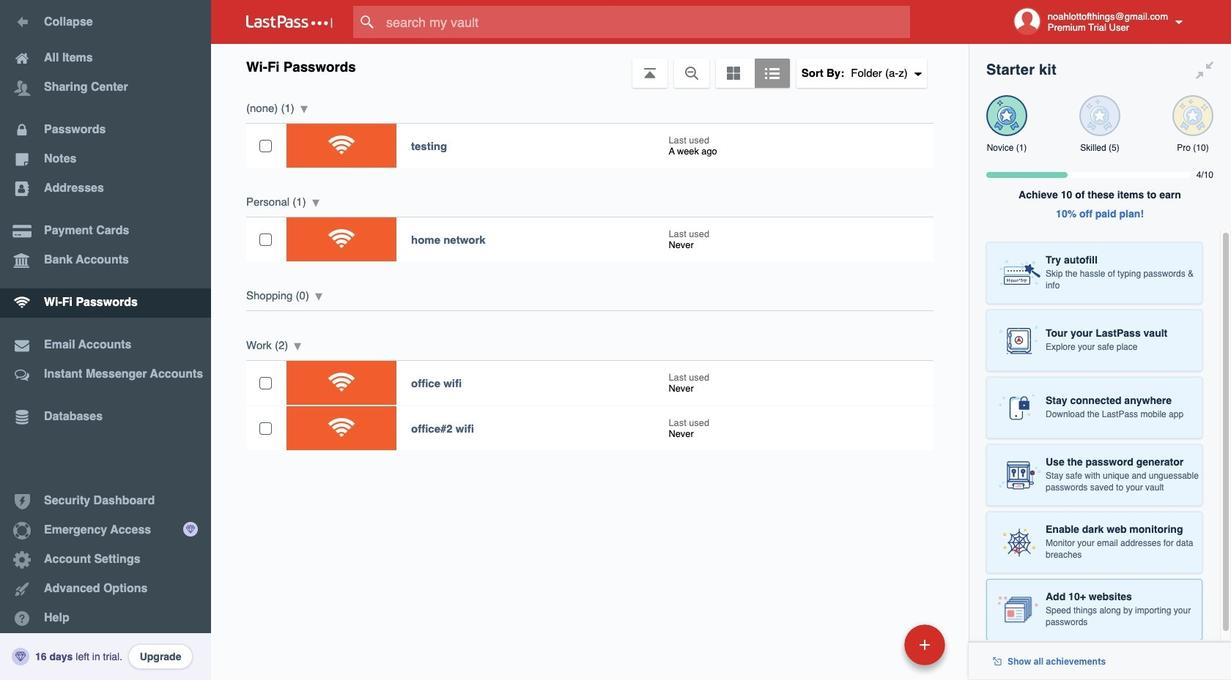 Task type: describe. For each thing, give the bounding box(es) containing it.
new item navigation
[[804, 621, 954, 681]]

vault options navigation
[[211, 44, 969, 88]]

search my vault text field
[[353, 6, 939, 38]]

Search search field
[[353, 6, 939, 38]]

lastpass image
[[246, 15, 333, 29]]



Task type: vqa. For each thing, say whether or not it's contained in the screenshot.
Search SEARCH FIELD
yes



Task type: locate. For each thing, give the bounding box(es) containing it.
main navigation navigation
[[0, 0, 211, 681]]

new item element
[[804, 625, 951, 666]]



